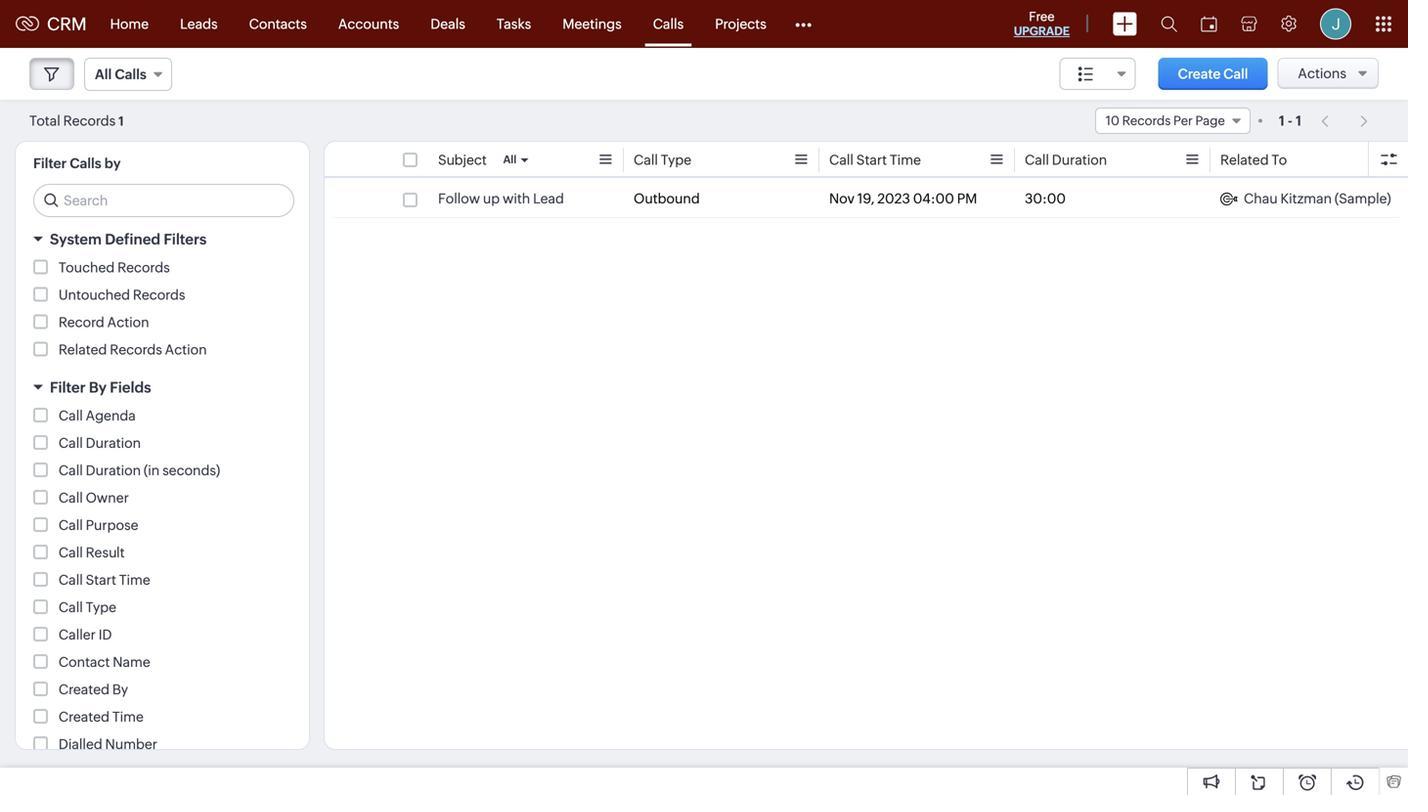 Task type: locate. For each thing, give the bounding box(es) containing it.
start up 19,
[[856, 152, 887, 168]]

seconds)
[[162, 463, 220, 478]]

all inside field
[[95, 66, 112, 82]]

1 horizontal spatial calls
[[115, 66, 147, 82]]

contacts
[[249, 16, 307, 32]]

all up with
[[503, 154, 517, 166]]

time down result
[[119, 572, 150, 588]]

0 horizontal spatial related
[[59, 342, 107, 357]]

calls left 'by'
[[70, 155, 101, 171]]

call duration down call agenda
[[59, 435, 141, 451]]

records down touched records on the top left of page
[[133, 287, 185, 303]]

1 up 'by'
[[118, 114, 124, 129]]

1 vertical spatial all
[[503, 154, 517, 166]]

call up 'call owner'
[[59, 463, 83, 478]]

1 horizontal spatial all
[[503, 154, 517, 166]]

created down contact
[[59, 682, 110, 697]]

owner
[[86, 490, 129, 506]]

(in
[[144, 463, 160, 478]]

records up fields
[[110, 342, 162, 357]]

2 horizontal spatial calls
[[653, 16, 684, 32]]

contact name
[[59, 654, 150, 670]]

untouched
[[59, 287, 130, 303]]

1 vertical spatial related
[[59, 342, 107, 357]]

all
[[95, 66, 112, 82], [503, 154, 517, 166]]

1 horizontal spatial type
[[661, 152, 692, 168]]

1 left the -
[[1279, 113, 1285, 129]]

create call button
[[1158, 58, 1268, 90]]

10 records per page
[[1106, 113, 1225, 128]]

records down defined
[[117, 260, 170, 275]]

caller
[[59, 627, 96, 642]]

1 created from the top
[[59, 682, 110, 697]]

1 right the -
[[1296, 113, 1302, 129]]

call inside button
[[1223, 66, 1248, 82]]

all calls
[[95, 66, 147, 82]]

related
[[1220, 152, 1269, 168], [59, 342, 107, 357]]

calls inside all calls field
[[115, 66, 147, 82]]

filter calls by
[[33, 155, 121, 171]]

follow
[[438, 191, 480, 206]]

deals link
[[415, 0, 481, 47]]

records inside field
[[1122, 113, 1171, 128]]

0 vertical spatial filter
[[33, 155, 67, 171]]

Other Modules field
[[782, 8, 824, 40]]

duration down 10
[[1052, 152, 1107, 168]]

1 vertical spatial call start time
[[59, 572, 150, 588]]

call start time up 19,
[[829, 152, 921, 168]]

system
[[50, 231, 102, 248]]

records for 10
[[1122, 113, 1171, 128]]

chau kitzman (sample) link
[[1220, 189, 1391, 208]]

2 horizontal spatial 1
[[1296, 113, 1302, 129]]

actions
[[1298, 66, 1347, 81]]

10
[[1106, 113, 1120, 128]]

records right 10
[[1122, 113, 1171, 128]]

chau kitzman (sample)
[[1244, 191, 1391, 206]]

filter up call agenda
[[50, 379, 86, 396]]

by up call agenda
[[89, 379, 107, 396]]

All Calls field
[[84, 58, 172, 91]]

search element
[[1149, 0, 1189, 48]]

by inside dropdown button
[[89, 379, 107, 396]]

filter
[[33, 155, 67, 171], [50, 379, 86, 396]]

calls link
[[637, 0, 699, 47]]

navigation
[[1311, 107, 1379, 135]]

1 vertical spatial filter
[[50, 379, 86, 396]]

create call
[[1178, 66, 1248, 82]]

size image
[[1078, 66, 1094, 83]]

call up caller
[[59, 599, 83, 615]]

2 created from the top
[[59, 709, 110, 725]]

purpose
[[86, 517, 138, 533]]

action up filter by fields dropdown button at the left of the page
[[165, 342, 207, 357]]

1 horizontal spatial by
[[112, 682, 128, 697]]

None field
[[1060, 58, 1136, 90]]

1 vertical spatial created
[[59, 709, 110, 725]]

0 vertical spatial related
[[1220, 152, 1269, 168]]

0 vertical spatial created
[[59, 682, 110, 697]]

created
[[59, 682, 110, 697], [59, 709, 110, 725]]

1 horizontal spatial call duration
[[1025, 152, 1107, 168]]

call right create
[[1223, 66, 1248, 82]]

created up dialled
[[59, 709, 110, 725]]

related down record
[[59, 342, 107, 357]]

filter for filter by fields
[[50, 379, 86, 396]]

all for all
[[503, 154, 517, 166]]

0 vertical spatial all
[[95, 66, 112, 82]]

related to
[[1220, 152, 1287, 168]]

2 vertical spatial calls
[[70, 155, 101, 171]]

19,
[[857, 191, 875, 206]]

fields
[[110, 379, 151, 396]]

records up filter calls by
[[63, 113, 116, 129]]

calls for filter calls by
[[70, 155, 101, 171]]

(sample)
[[1335, 191, 1391, 206]]

1 horizontal spatial related
[[1220, 152, 1269, 168]]

04:00
[[913, 191, 954, 206]]

create menu image
[[1113, 12, 1137, 36]]

created for created by
[[59, 682, 110, 697]]

call up nov
[[829, 152, 854, 168]]

0 vertical spatial by
[[89, 379, 107, 396]]

start down result
[[86, 572, 116, 588]]

call duration
[[1025, 152, 1107, 168], [59, 435, 141, 451]]

1 vertical spatial start
[[86, 572, 116, 588]]

call type up the outbound
[[634, 152, 692, 168]]

agenda
[[86, 408, 136, 423]]

upgrade
[[1014, 24, 1070, 38]]

by
[[89, 379, 107, 396], [112, 682, 128, 697]]

time up nov 19, 2023 04:00 pm
[[890, 152, 921, 168]]

accounts
[[338, 16, 399, 32]]

call
[[1223, 66, 1248, 82], [634, 152, 658, 168], [829, 152, 854, 168], [1025, 152, 1049, 168], [59, 408, 83, 423], [59, 435, 83, 451], [59, 463, 83, 478], [59, 490, 83, 506], [59, 517, 83, 533], [59, 545, 83, 560], [59, 572, 83, 588], [59, 599, 83, 615]]

by down 'name'
[[112, 682, 128, 697]]

outbound
[[634, 191, 700, 206]]

all up total records 1
[[95, 66, 112, 82]]

1 vertical spatial type
[[86, 599, 116, 615]]

call start time
[[829, 152, 921, 168], [59, 572, 150, 588]]

1 vertical spatial action
[[165, 342, 207, 357]]

calls
[[653, 16, 684, 32], [115, 66, 147, 82], [70, 155, 101, 171]]

0 vertical spatial call duration
[[1025, 152, 1107, 168]]

name
[[113, 654, 150, 670]]

duration down agenda
[[86, 435, 141, 451]]

call type up the caller id
[[59, 599, 116, 615]]

call duration up the 30:00 at right
[[1025, 152, 1107, 168]]

projects
[[715, 16, 766, 32]]

1 horizontal spatial action
[[165, 342, 207, 357]]

related for related records action
[[59, 342, 107, 357]]

type up the outbound
[[661, 152, 692, 168]]

nov
[[829, 191, 855, 206]]

1 inside total records 1
[[118, 114, 124, 129]]

0 horizontal spatial all
[[95, 66, 112, 82]]

action up related records action at the left top of the page
[[107, 314, 149, 330]]

calls down 'home' at the top of page
[[115, 66, 147, 82]]

duration up owner
[[86, 463, 141, 478]]

filter for filter calls by
[[33, 155, 67, 171]]

time up number
[[112, 709, 144, 725]]

1 horizontal spatial call type
[[634, 152, 692, 168]]

0 vertical spatial duration
[[1052, 152, 1107, 168]]

result
[[86, 545, 125, 560]]

related records action
[[59, 342, 207, 357]]

Search text field
[[34, 185, 293, 216]]

subject
[[438, 152, 487, 168]]

filter down total
[[33, 155, 67, 171]]

calls for all calls
[[115, 66, 147, 82]]

record
[[59, 314, 104, 330]]

record action
[[59, 314, 149, 330]]

start
[[856, 152, 887, 168], [86, 572, 116, 588]]

0 vertical spatial calls
[[653, 16, 684, 32]]

type
[[661, 152, 692, 168], [86, 599, 116, 615]]

call left owner
[[59, 490, 83, 506]]

calendar image
[[1201, 16, 1217, 32]]

1 vertical spatial by
[[112, 682, 128, 697]]

1 horizontal spatial call start time
[[829, 152, 921, 168]]

records
[[63, 113, 116, 129], [1122, 113, 1171, 128], [117, 260, 170, 275], [133, 287, 185, 303], [110, 342, 162, 357]]

0 horizontal spatial by
[[89, 379, 107, 396]]

call type
[[634, 152, 692, 168], [59, 599, 116, 615]]

related left to at the right of the page
[[1220, 152, 1269, 168]]

deals
[[431, 16, 465, 32]]

time
[[890, 152, 921, 168], [119, 572, 150, 588], [112, 709, 144, 725]]

0 horizontal spatial type
[[86, 599, 116, 615]]

0 vertical spatial call type
[[634, 152, 692, 168]]

0 horizontal spatial call duration
[[59, 435, 141, 451]]

call result
[[59, 545, 125, 560]]

filter inside dropdown button
[[50, 379, 86, 396]]

0 vertical spatial start
[[856, 152, 887, 168]]

by
[[104, 155, 121, 171]]

1 vertical spatial calls
[[115, 66, 147, 82]]

0 horizontal spatial action
[[107, 314, 149, 330]]

0 horizontal spatial 1
[[118, 114, 124, 129]]

call owner
[[59, 490, 129, 506]]

to
[[1272, 152, 1287, 168]]

1 vertical spatial duration
[[86, 435, 141, 451]]

call start time down result
[[59, 572, 150, 588]]

call left agenda
[[59, 408, 83, 423]]

0 horizontal spatial call type
[[59, 599, 116, 615]]

0 horizontal spatial start
[[86, 572, 116, 588]]

type up the id
[[86, 599, 116, 615]]

calls left projects "link" on the top of the page
[[653, 16, 684, 32]]

0 horizontal spatial calls
[[70, 155, 101, 171]]

action
[[107, 314, 149, 330], [165, 342, 207, 357]]



Task type: describe. For each thing, give the bounding box(es) containing it.
profile image
[[1320, 8, 1351, 40]]

records for related
[[110, 342, 162, 357]]

home link
[[94, 0, 164, 47]]

2 vertical spatial time
[[112, 709, 144, 725]]

pm
[[957, 191, 977, 206]]

1 horizontal spatial start
[[856, 152, 887, 168]]

follow up with lead link
[[438, 189, 564, 208]]

filter by fields
[[50, 379, 151, 396]]

projects link
[[699, 0, 782, 47]]

related for related to
[[1220, 152, 1269, 168]]

with
[[503, 191, 530, 206]]

created time
[[59, 709, 144, 725]]

system defined filters button
[[16, 222, 309, 257]]

created for created time
[[59, 709, 110, 725]]

call up the outbound
[[634, 152, 658, 168]]

call down call agenda
[[59, 435, 83, 451]]

call duration (in seconds)
[[59, 463, 220, 478]]

tasks
[[497, 16, 531, 32]]

call up the 30:00 at right
[[1025, 152, 1049, 168]]

0 vertical spatial call start time
[[829, 152, 921, 168]]

number
[[105, 736, 157, 752]]

caller id
[[59, 627, 112, 642]]

call agenda
[[59, 408, 136, 423]]

accounts link
[[323, 0, 415, 47]]

lead
[[533, 191, 564, 206]]

meetings
[[563, 16, 622, 32]]

0 vertical spatial type
[[661, 152, 692, 168]]

1 horizontal spatial 1
[[1279, 113, 1285, 129]]

up
[[483, 191, 500, 206]]

0 vertical spatial time
[[890, 152, 921, 168]]

0 horizontal spatial call start time
[[59, 572, 150, 588]]

total records 1
[[29, 113, 124, 129]]

by for filter
[[89, 379, 107, 396]]

created by
[[59, 682, 128, 697]]

kitzman
[[1281, 191, 1332, 206]]

by for created
[[112, 682, 128, 697]]

all for all calls
[[95, 66, 112, 82]]

crm
[[47, 14, 87, 34]]

call up call result
[[59, 517, 83, 533]]

contacts link
[[233, 0, 323, 47]]

call purpose
[[59, 517, 138, 533]]

2 vertical spatial duration
[[86, 463, 141, 478]]

1 for 1 - 1
[[1296, 113, 1302, 129]]

records for touched
[[117, 260, 170, 275]]

search image
[[1161, 16, 1177, 32]]

home
[[110, 16, 149, 32]]

1 for total records 1
[[118, 114, 124, 129]]

free upgrade
[[1014, 9, 1070, 38]]

follow up with lead
[[438, 191, 564, 206]]

chau
[[1244, 191, 1278, 206]]

profile element
[[1308, 0, 1363, 47]]

touched records
[[59, 260, 170, 275]]

total
[[29, 113, 60, 129]]

call down call result
[[59, 572, 83, 588]]

tasks link
[[481, 0, 547, 47]]

30:00
[[1025, 191, 1066, 206]]

filters
[[164, 231, 207, 248]]

page
[[1195, 113, 1225, 128]]

leads link
[[164, 0, 233, 47]]

10 Records Per Page field
[[1095, 108, 1251, 134]]

0 vertical spatial action
[[107, 314, 149, 330]]

1 - 1
[[1279, 113, 1302, 129]]

dialled number
[[59, 736, 157, 752]]

system defined filters
[[50, 231, 207, 248]]

calls inside calls link
[[653, 16, 684, 32]]

1 vertical spatial call type
[[59, 599, 116, 615]]

dialled
[[59, 736, 102, 752]]

create menu element
[[1101, 0, 1149, 47]]

touched
[[59, 260, 115, 275]]

records for total
[[63, 113, 116, 129]]

free
[[1029, 9, 1055, 24]]

nov 19, 2023 04:00 pm
[[829, 191, 977, 206]]

untouched records
[[59, 287, 185, 303]]

1 vertical spatial time
[[119, 572, 150, 588]]

2023
[[877, 191, 910, 206]]

records for untouched
[[133, 287, 185, 303]]

crm link
[[16, 14, 87, 34]]

call left result
[[59, 545, 83, 560]]

-
[[1288, 113, 1293, 129]]

defined
[[105, 231, 160, 248]]

create
[[1178, 66, 1221, 82]]

meetings link
[[547, 0, 637, 47]]

leads
[[180, 16, 218, 32]]

filter by fields button
[[16, 370, 309, 405]]

1 vertical spatial call duration
[[59, 435, 141, 451]]

contact
[[59, 654, 110, 670]]

id
[[98, 627, 112, 642]]

per
[[1173, 113, 1193, 128]]



Task type: vqa. For each thing, say whether or not it's contained in the screenshot.
Call
yes



